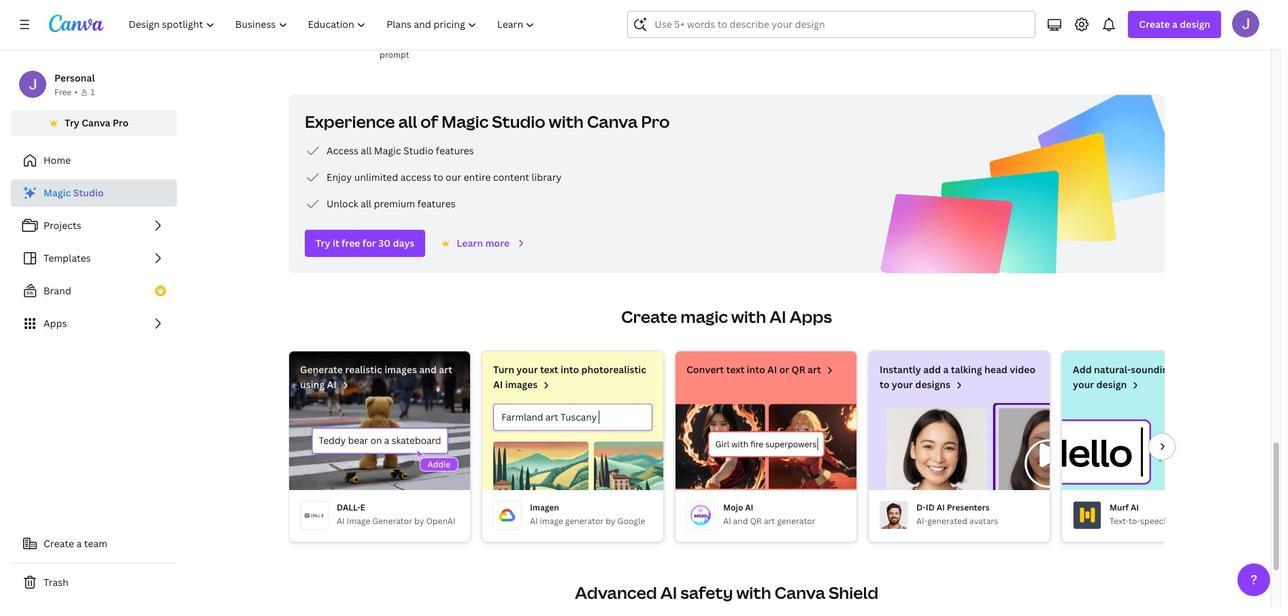 Task type: describe. For each thing, give the bounding box(es) containing it.
ai down "mojo"
[[723, 516, 731, 527]]

templates
[[44, 252, 91, 265]]

imagen ai image generator by google
[[530, 502, 645, 527]]

art inside the mojo ai ai and qr art generator
[[764, 516, 775, 527]]

instantly add a talking head video to your designs
[[880, 363, 1036, 391]]

1 horizontal spatial or
[[780, 363, 790, 376]]

d-id ai presenters ai-generated avatars
[[917, 502, 999, 527]]

create a design button
[[1129, 11, 1222, 38]]

our
[[446, 171, 461, 184]]

written
[[549, 35, 578, 47]]

to,
[[398, 35, 408, 47]]

create for create magic with ai apps
[[621, 306, 677, 328]]

1 horizontal spatial apps
[[790, 306, 832, 328]]

replace,
[[410, 35, 441, 47]]

ai right convert
[[768, 363, 777, 376]]

id
[[926, 502, 935, 514]]

mojo
[[723, 502, 743, 514]]

ai inside turn your text into photorealistic ai images
[[493, 378, 503, 391]]

image
[[540, 516, 563, 527]]

magic studio
[[44, 186, 104, 199]]

content
[[493, 171, 529, 184]]

1 horizontal spatial pro
[[641, 110, 670, 133]]

for
[[363, 237, 376, 250]]

1
[[90, 86, 95, 98]]

access
[[401, 171, 431, 184]]

0 vertical spatial qr
[[792, 363, 806, 376]]

try it free for 30 days
[[316, 237, 415, 250]]

ai-
[[917, 516, 928, 527]]

ai inside murf ai text-to-speech voice generator
[[1131, 502, 1139, 514]]

30
[[378, 237, 391, 250]]

art inside "generate realistic images and art using ai"
[[439, 363, 453, 376]]

with inside add to, replace, or edit images with a short written prompt
[[501, 35, 518, 47]]

ai inside the imagen ai image generator by google
[[530, 516, 538, 527]]

safety
[[681, 582, 733, 604]]

voices
[[1176, 363, 1206, 376]]

prompt
[[380, 49, 409, 61]]

all for premium
[[361, 197, 372, 210]]

image
[[347, 516, 370, 527]]

openai
[[426, 516, 456, 527]]

enjoy unlimited access to our entire content library
[[327, 171, 562, 184]]

free
[[54, 86, 72, 98]]

head
[[985, 363, 1008, 376]]

home
[[44, 154, 71, 167]]

imagen
[[530, 502, 559, 514]]

short
[[526, 35, 547, 47]]

and for art
[[419, 363, 437, 376]]

•
[[74, 86, 78, 98]]

try canva pro
[[65, 116, 129, 129]]

a inside button
[[76, 538, 82, 551]]

unlimited
[[354, 171, 398, 184]]

to inside instantly add a talking head video to your designs
[[880, 378, 890, 391]]

2 text from the left
[[726, 363, 745, 376]]

sounding
[[1131, 363, 1174, 376]]

a inside dropdown button
[[1173, 18, 1178, 31]]

your inside instantly add a talking head video to your designs
[[892, 378, 913, 391]]

create for create a team
[[44, 538, 74, 551]]

mojo ai ai and qr art generator
[[723, 502, 816, 527]]

instantly
[[880, 363, 921, 376]]

into inside turn your text into photorealistic ai images
[[561, 363, 579, 376]]

trash
[[44, 576, 68, 589]]

turn your text into photorealistic ai images
[[493, 363, 647, 391]]

experience all of magic studio with canva pro
[[305, 110, 670, 133]]

convert text into ai or qr art
[[687, 363, 821, 376]]

photorealistic
[[582, 363, 647, 376]]

by inside dall-e ai image generator by openai
[[414, 516, 424, 527]]

ai inside dall-e ai image generator by openai
[[337, 516, 345, 527]]

designs
[[916, 378, 951, 391]]

add for add to, replace, or edit images with a short written prompt
[[380, 35, 396, 47]]

talking
[[951, 363, 983, 376]]

using
[[300, 378, 325, 391]]

2 horizontal spatial canva
[[775, 582, 826, 604]]

more
[[486, 237, 510, 250]]

ai right "mojo"
[[745, 502, 754, 514]]

pro inside try canva pro button
[[113, 116, 129, 129]]

0 horizontal spatial studio
[[73, 186, 104, 199]]

with up library at the top left of the page
[[549, 110, 584, 133]]

free •
[[54, 86, 78, 98]]

1 horizontal spatial studio
[[404, 144, 434, 157]]

free
[[342, 237, 360, 250]]

unlock
[[327, 197, 358, 210]]

to-
[[1129, 516, 1141, 527]]

d-
[[917, 502, 926, 514]]

images inside add to, replace, or edit images with a short written prompt
[[471, 35, 499, 47]]

generated
[[928, 516, 968, 527]]

edit
[[454, 35, 469, 47]]

your inside turn your text into photorealistic ai images
[[517, 363, 538, 376]]

all for of
[[398, 110, 417, 133]]

qr inside the mojo ai ai and qr art generator
[[750, 516, 762, 527]]

voice
[[1171, 516, 1192, 527]]

0 vertical spatial to
[[434, 171, 443, 184]]

generator for add natural-sounding voices to your design
[[1194, 516, 1232, 527]]

natural-
[[1094, 363, 1131, 376]]

with right magic
[[731, 306, 766, 328]]

canva inside button
[[82, 116, 110, 129]]

personal
[[54, 71, 95, 84]]

create a team button
[[11, 531, 177, 558]]

speech
[[1141, 516, 1169, 527]]

a inside instantly add a talking head video to your designs
[[944, 363, 949, 376]]

home link
[[11, 147, 177, 174]]

murf
[[1110, 502, 1129, 514]]

unlock all premium features
[[327, 197, 456, 210]]

magic studio link
[[11, 180, 177, 207]]

presenters
[[947, 502, 990, 514]]

try for try it free for 30 days
[[316, 237, 330, 250]]

entire
[[464, 171, 491, 184]]

try canva pro button
[[11, 110, 177, 136]]

add to, replace, or edit images with a short written prompt
[[380, 35, 578, 61]]

learn more
[[457, 237, 510, 250]]

try it free for 30 days button
[[305, 230, 426, 257]]



Task type: vqa. For each thing, say whether or not it's contained in the screenshot.


Task type: locate. For each thing, give the bounding box(es) containing it.
1 vertical spatial create
[[621, 306, 677, 328]]

all right unlock
[[361, 197, 372, 210]]

1 vertical spatial magic
[[374, 144, 401, 157]]

design down natural-
[[1097, 378, 1127, 391]]

projects
[[44, 219, 81, 232]]

learn more button
[[435, 231, 530, 255]]

ai down imagen
[[530, 516, 538, 527]]

library
[[532, 171, 562, 184]]

experience
[[305, 110, 395, 133]]

brand link
[[11, 278, 177, 305]]

premium
[[374, 197, 415, 210]]

into left photorealistic
[[561, 363, 579, 376]]

0 horizontal spatial your
[[517, 363, 538, 376]]

magic
[[681, 306, 728, 328]]

2 horizontal spatial studio
[[492, 110, 546, 133]]

1 generator from the left
[[565, 516, 604, 527]]

1 vertical spatial and
[[733, 516, 748, 527]]

list containing access all magic studio features
[[305, 143, 562, 212]]

0 vertical spatial features
[[436, 144, 474, 157]]

0 horizontal spatial magic
[[44, 186, 71, 199]]

2 vertical spatial studio
[[73, 186, 104, 199]]

text-
[[1110, 516, 1129, 527]]

ai inside d-id ai presenters ai-generated avatars
[[937, 502, 945, 514]]

0 vertical spatial studio
[[492, 110, 546, 133]]

advanced
[[575, 582, 657, 604]]

images inside turn your text into photorealistic ai images
[[505, 378, 538, 391]]

1 text from the left
[[540, 363, 559, 376]]

all
[[398, 110, 417, 133], [361, 144, 372, 157], [361, 197, 372, 210]]

add inside add to, replace, or edit images with a short written prompt
[[380, 35, 396, 47]]

create magic with ai apps
[[621, 306, 832, 328]]

of
[[421, 110, 438, 133]]

1 horizontal spatial into
[[747, 363, 765, 376]]

with left short
[[501, 35, 518, 47]]

and inside "generate realistic images and art using ai"
[[419, 363, 437, 376]]

generator
[[372, 516, 413, 527]]

murf ai text-to-speech voice generator
[[1110, 502, 1232, 527]]

1 horizontal spatial magic
[[374, 144, 401, 157]]

2 horizontal spatial to
[[1208, 363, 1218, 376]]

2 horizontal spatial magic
[[442, 110, 489, 133]]

to inside add natural-sounding voices to your design
[[1208, 363, 1218, 376]]

1 by from the left
[[414, 516, 424, 527]]

studio up content
[[492, 110, 546, 133]]

ai down dall- at the bottom of the page
[[337, 516, 345, 527]]

text inside turn your text into photorealistic ai images
[[540, 363, 559, 376]]

2 horizontal spatial generator
[[1194, 516, 1232, 527]]

by
[[414, 516, 424, 527], [606, 516, 616, 527]]

add inside add natural-sounding voices to your design
[[1073, 363, 1092, 376]]

all left of
[[398, 110, 417, 133]]

0 horizontal spatial generator
[[565, 516, 604, 527]]

text
[[540, 363, 559, 376], [726, 363, 745, 376]]

design left jacob simon image
[[1180, 18, 1211, 31]]

0 horizontal spatial into
[[561, 363, 579, 376]]

1 horizontal spatial and
[[733, 516, 748, 527]]

2 by from the left
[[606, 516, 616, 527]]

top level navigation element
[[120, 11, 547, 38]]

1 vertical spatial design
[[1097, 378, 1127, 391]]

0 vertical spatial add
[[380, 35, 396, 47]]

magic
[[442, 110, 489, 133], [374, 144, 401, 157], [44, 186, 71, 199]]

None search field
[[628, 11, 1036, 38]]

try down • at the top left of the page
[[65, 116, 79, 129]]

2 into from the left
[[747, 363, 765, 376]]

0 horizontal spatial or
[[443, 35, 452, 47]]

0 horizontal spatial pro
[[113, 116, 129, 129]]

list containing magic studio
[[11, 180, 177, 338]]

google
[[618, 516, 645, 527]]

generator inside the imagen ai image generator by google
[[565, 516, 604, 527]]

1 vertical spatial add
[[1073, 363, 1092, 376]]

all for magic
[[361, 144, 372, 157]]

try for try canva pro
[[65, 116, 79, 129]]

dall-
[[337, 502, 360, 514]]

1 horizontal spatial images
[[471, 35, 499, 47]]

jacob simon image
[[1233, 10, 1260, 37]]

ai down "generate"
[[327, 378, 337, 391]]

magic down home
[[44, 186, 71, 199]]

1 horizontal spatial list
[[305, 143, 562, 212]]

art
[[439, 363, 453, 376], [808, 363, 821, 376], [764, 516, 775, 527]]

ai up to-
[[1131, 502, 1139, 514]]

2 horizontal spatial art
[[808, 363, 821, 376]]

canva
[[587, 110, 638, 133], [82, 116, 110, 129], [775, 582, 826, 604]]

0 horizontal spatial apps
[[44, 317, 67, 330]]

0 vertical spatial design
[[1180, 18, 1211, 31]]

ai up convert text into ai or qr art
[[770, 306, 786, 328]]

0 vertical spatial try
[[65, 116, 79, 129]]

2 vertical spatial to
[[880, 378, 890, 391]]

generator inside the mojo ai ai and qr art generator
[[777, 516, 816, 527]]

ai down turn
[[493, 378, 503, 391]]

a
[[1173, 18, 1178, 31], [520, 35, 524, 47], [944, 363, 949, 376], [76, 538, 82, 551]]

features down 'enjoy unlimited access to our entire content library'
[[418, 197, 456, 210]]

convert
[[687, 363, 724, 376]]

your right turn
[[517, 363, 538, 376]]

2 horizontal spatial create
[[1140, 18, 1170, 31]]

1 vertical spatial all
[[361, 144, 372, 157]]

create inside create a design dropdown button
[[1140, 18, 1170, 31]]

into
[[561, 363, 579, 376], [747, 363, 765, 376]]

0 horizontal spatial and
[[419, 363, 437, 376]]

qr
[[792, 363, 806, 376], [750, 516, 762, 527]]

2 horizontal spatial images
[[505, 378, 538, 391]]

0 horizontal spatial try
[[65, 116, 79, 129]]

ai right id
[[937, 502, 945, 514]]

by inside the imagen ai image generator by google
[[606, 516, 616, 527]]

1 horizontal spatial canva
[[587, 110, 638, 133]]

add left natural-
[[1073, 363, 1092, 376]]

try left it on the left of page
[[316, 237, 330, 250]]

1 horizontal spatial create
[[621, 306, 677, 328]]

text right turn
[[540, 363, 559, 376]]

text right convert
[[726, 363, 745, 376]]

0 horizontal spatial qr
[[750, 516, 762, 527]]

1 horizontal spatial by
[[606, 516, 616, 527]]

features up our
[[436, 144, 474, 157]]

into right convert
[[747, 363, 765, 376]]

ai
[[770, 306, 786, 328], [768, 363, 777, 376], [327, 378, 337, 391], [493, 378, 503, 391], [745, 502, 754, 514], [937, 502, 945, 514], [1131, 502, 1139, 514], [337, 516, 345, 527], [530, 516, 538, 527], [723, 516, 731, 527], [661, 582, 677, 604]]

2 vertical spatial magic
[[44, 186, 71, 199]]

0 vertical spatial all
[[398, 110, 417, 133]]

0 horizontal spatial design
[[1097, 378, 1127, 391]]

0 horizontal spatial canva
[[82, 116, 110, 129]]

1 horizontal spatial your
[[892, 378, 913, 391]]

add left the to, on the left top of the page
[[380, 35, 396, 47]]

features
[[436, 144, 474, 157], [418, 197, 456, 210]]

0 vertical spatial create
[[1140, 18, 1170, 31]]

add natural-sounding voices to your design
[[1073, 363, 1218, 391]]

and
[[419, 363, 437, 376], [733, 516, 748, 527]]

1 into from the left
[[561, 363, 579, 376]]

0 horizontal spatial list
[[11, 180, 177, 338]]

with
[[501, 35, 518, 47], [549, 110, 584, 133], [731, 306, 766, 328], [737, 582, 771, 604]]

studio down home link
[[73, 186, 104, 199]]

and for qr
[[733, 516, 748, 527]]

and inside the mojo ai ai and qr art generator
[[733, 516, 748, 527]]

days
[[393, 237, 415, 250]]

access
[[327, 144, 359, 157]]

generator for convert text into ai or qr art
[[777, 516, 816, 527]]

generate
[[300, 363, 343, 376]]

and right realistic
[[419, 363, 437, 376]]

try inside button
[[316, 237, 330, 250]]

design inside add natural-sounding voices to your design
[[1097, 378, 1127, 391]]

try
[[65, 116, 79, 129], [316, 237, 330, 250]]

3 generator from the left
[[1194, 516, 1232, 527]]

1 vertical spatial features
[[418, 197, 456, 210]]

a inside add to, replace, or edit images with a short written prompt
[[520, 35, 524, 47]]

1 horizontal spatial to
[[880, 378, 890, 391]]

create for create a design
[[1140, 18, 1170, 31]]

images down turn
[[505, 378, 538, 391]]

2 vertical spatial create
[[44, 538, 74, 551]]

0 horizontal spatial images
[[385, 363, 417, 376]]

list
[[305, 143, 562, 212], [11, 180, 177, 338]]

to left our
[[434, 171, 443, 184]]

enjoy
[[327, 171, 352, 184]]

images inside "generate realistic images and art using ai"
[[385, 363, 417, 376]]

magic up 'unlimited'
[[374, 144, 401, 157]]

design inside dropdown button
[[1180, 18, 1211, 31]]

by left 'google'
[[606, 516, 616, 527]]

team
[[84, 538, 107, 551]]

ai inside "generate realistic images and art using ai"
[[327, 378, 337, 391]]

images right edit
[[471, 35, 499, 47]]

your inside add natural-sounding voices to your design
[[1073, 378, 1095, 391]]

by left "openai"
[[414, 516, 424, 527]]

dall-e ai image generator by openai
[[337, 502, 456, 527]]

1 vertical spatial try
[[316, 237, 330, 250]]

1 vertical spatial images
[[385, 363, 417, 376]]

1 vertical spatial studio
[[404, 144, 434, 157]]

to down instantly at the bottom of page
[[880, 378, 890, 391]]

studio
[[492, 110, 546, 133], [404, 144, 434, 157], [73, 186, 104, 199]]

or
[[443, 35, 452, 47], [780, 363, 790, 376]]

0 horizontal spatial to
[[434, 171, 443, 184]]

apps
[[790, 306, 832, 328], [44, 317, 67, 330]]

trash link
[[11, 570, 177, 597]]

1 horizontal spatial text
[[726, 363, 745, 376]]

projects link
[[11, 212, 177, 240]]

1 horizontal spatial art
[[764, 516, 775, 527]]

2 vertical spatial images
[[505, 378, 538, 391]]

learn
[[457, 237, 483, 250]]

1 horizontal spatial qr
[[792, 363, 806, 376]]

to
[[434, 171, 443, 184], [1208, 363, 1218, 376], [880, 378, 890, 391]]

your down natural-
[[1073, 378, 1095, 391]]

try inside button
[[65, 116, 79, 129]]

0 horizontal spatial art
[[439, 363, 453, 376]]

magic right of
[[442, 110, 489, 133]]

1 vertical spatial or
[[780, 363, 790, 376]]

0 vertical spatial images
[[471, 35, 499, 47]]

0 vertical spatial or
[[443, 35, 452, 47]]

turn
[[493, 363, 515, 376]]

1 vertical spatial to
[[1208, 363, 1218, 376]]

create a design
[[1140, 18, 1211, 31]]

create a team
[[44, 538, 107, 551]]

create
[[1140, 18, 1170, 31], [621, 306, 677, 328], [44, 538, 74, 551]]

images right realistic
[[385, 363, 417, 376]]

access all magic studio features
[[327, 144, 474, 157]]

add
[[924, 363, 941, 376]]

1 horizontal spatial design
[[1180, 18, 1211, 31]]

your down instantly at the bottom of page
[[892, 378, 913, 391]]

0 horizontal spatial create
[[44, 538, 74, 551]]

shield
[[829, 582, 879, 604]]

1 vertical spatial qr
[[750, 516, 762, 527]]

0 horizontal spatial by
[[414, 516, 424, 527]]

create inside create a team button
[[44, 538, 74, 551]]

Search search field
[[655, 12, 1009, 37]]

generator inside murf ai text-to-speech voice generator
[[1194, 516, 1232, 527]]

e
[[360, 502, 365, 514]]

design
[[1180, 18, 1211, 31], [1097, 378, 1127, 391]]

add
[[380, 35, 396, 47], [1073, 363, 1092, 376]]

0 horizontal spatial text
[[540, 363, 559, 376]]

add for add natural-sounding voices to your design
[[1073, 363, 1092, 376]]

avatars
[[970, 516, 999, 527]]

1 horizontal spatial generator
[[777, 516, 816, 527]]

0 vertical spatial and
[[419, 363, 437, 376]]

2 horizontal spatial your
[[1073, 378, 1095, 391]]

with right safety
[[737, 582, 771, 604]]

to right 'voices'
[[1208, 363, 1218, 376]]

studio up access
[[404, 144, 434, 157]]

apps link
[[11, 310, 177, 338]]

1 horizontal spatial add
[[1073, 363, 1092, 376]]

video
[[1010, 363, 1036, 376]]

templates link
[[11, 245, 177, 272]]

or inside add to, replace, or edit images with a short written prompt
[[443, 35, 452, 47]]

all right access
[[361, 144, 372, 157]]

0 horizontal spatial add
[[380, 35, 396, 47]]

2 vertical spatial all
[[361, 197, 372, 210]]

0 vertical spatial magic
[[442, 110, 489, 133]]

ai left safety
[[661, 582, 677, 604]]

and down "mojo"
[[733, 516, 748, 527]]

1 horizontal spatial try
[[316, 237, 330, 250]]

2 generator from the left
[[777, 516, 816, 527]]



